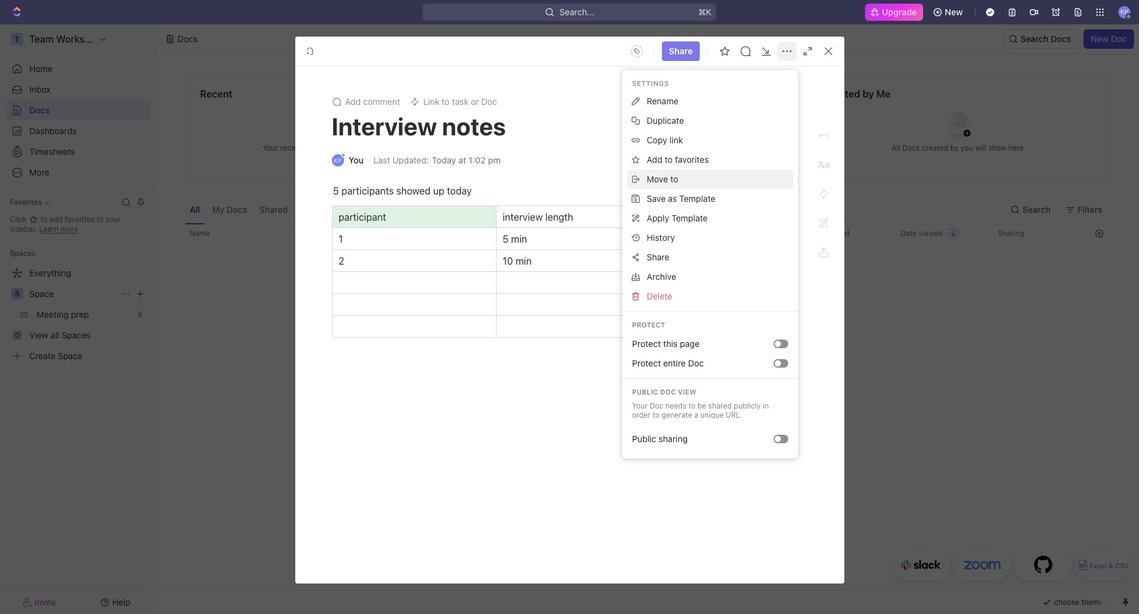 Task type: locate. For each thing, give the bounding box(es) containing it.
1 vertical spatial public
[[632, 434, 656, 444]]

0 horizontal spatial your
[[106, 215, 121, 224]]

0 vertical spatial public
[[632, 388, 658, 396]]

no data image
[[611, 290, 684, 375]]

more
[[61, 225, 78, 234], [722, 407, 740, 416]]

1 horizontal spatial by
[[950, 143, 959, 152]]

entire
[[663, 358, 686, 369]]

by left me on the top right of the page
[[863, 88, 874, 99]]

protect entire doc
[[632, 358, 704, 369]]

date for date updated
[[803, 229, 819, 238]]

learn more down docs.
[[701, 407, 740, 416]]

space, , element
[[11, 288, 23, 300]]

1 public from the top
[[632, 388, 658, 396]]

add
[[50, 215, 63, 224]]

1 here. from the left
[[391, 143, 409, 152]]

will right you
[[975, 143, 987, 152]]

docs link
[[5, 101, 150, 120]]

1 horizontal spatial will
[[657, 143, 668, 152]]

protect left "this"
[[632, 339, 661, 349]]

to down knowledge
[[653, 411, 660, 420]]

clickup
[[669, 376, 708, 389]]

1 horizontal spatial show
[[670, 143, 688, 152]]

1 vertical spatial protect
[[632, 339, 661, 349]]

0 horizontal spatial by
[[863, 88, 874, 99]]

doc!
[[711, 376, 734, 389]]

protect this page
[[632, 339, 700, 349]]

0 vertical spatial learn more link
[[39, 225, 78, 234]]

1 vertical spatial search
[[1023, 204, 1051, 214]]

new right upgrade
[[945, 7, 963, 17]]

by left you
[[950, 143, 959, 152]]

created
[[823, 88, 860, 99]]

0 horizontal spatial learn
[[39, 225, 59, 234]]

0 vertical spatial search
[[1020, 34, 1049, 44]]

1 horizontal spatial create
[[625, 436, 652, 446]]

needs
[[666, 401, 687, 411]]

3 will from the left
[[975, 143, 987, 152]]

more down docs.
[[722, 407, 740, 416]]

1 horizontal spatial learn
[[701, 407, 720, 416]]

2 horizontal spatial your
[[632, 401, 648, 411]]

and right tasks
[[779, 397, 792, 406]]

0 horizontal spatial learn more
[[39, 225, 78, 234]]

more for learn more 'link' within sidebar navigation
[[61, 225, 78, 234]]

0 horizontal spatial your
[[263, 143, 278, 152]]

0 vertical spatial add
[[345, 96, 361, 107]]

to right plans
[[624, 397, 631, 406]]

space
[[29, 289, 54, 299]]

date
[[803, 229, 819, 238], [901, 229, 917, 238]]

doc for create
[[654, 436, 670, 446]]

view
[[678, 388, 696, 396]]

upgrade
[[882, 7, 917, 17]]

share down history
[[647, 252, 670, 262]]

your inside public doc view your doc needs to be shared publicly in order to generate a unique url.
[[632, 401, 648, 411]]

2 public from the top
[[632, 434, 656, 444]]

from
[[559, 397, 575, 406]]

learn more link down docs.
[[701, 407, 740, 416]]

1 horizontal spatial favorites
[[675, 154, 709, 165]]

0 horizontal spatial date
[[803, 229, 819, 238]]

your left favorited
[[587, 143, 603, 152]]

create doc
[[625, 436, 670, 446]]

to inside dropdown button
[[670, 174, 678, 184]]

all left my
[[190, 204, 200, 214]]

learn more
[[39, 225, 78, 234], [701, 407, 740, 416]]

new inside "button"
[[945, 7, 963, 17]]

your left first
[[622, 376, 644, 389]]

add left 'comment'
[[345, 96, 361, 107]]

here. up updated:
[[391, 143, 409, 152]]

1 vertical spatial share
[[647, 252, 670, 262]]

public inside public doc view your doc needs to be shared publicly in order to generate a unique url.
[[632, 388, 658, 396]]

search inside search 'button'
[[1023, 204, 1051, 214]]

add inside button
[[647, 154, 662, 165]]

invite user image
[[22, 597, 32, 608]]

0 horizontal spatial will
[[358, 143, 369, 152]]

more inside let's create your first clickup doc! row
[[722, 407, 740, 416]]

0 vertical spatial new
[[945, 7, 963, 17]]

favorites inside to add favorites to your sidebar.
[[65, 215, 95, 224]]

your
[[106, 215, 121, 224], [622, 376, 644, 389]]

2 protect from the top
[[632, 339, 661, 349]]

csv
[[1115, 562, 1129, 570]]

add for add comment
[[345, 96, 361, 107]]

embed
[[733, 397, 757, 406]]

new inside button
[[1091, 34, 1109, 44]]

protect for protect entire doc
[[632, 358, 661, 369]]

1 vertical spatial learn
[[701, 407, 720, 416]]

here. right you
[[1009, 143, 1026, 152]]

sidebar.
[[10, 225, 37, 234]]

1 vertical spatial create
[[625, 436, 652, 446]]

doc
[[1111, 34, 1127, 44], [688, 358, 704, 369], [660, 388, 676, 396], [650, 401, 664, 411], [654, 436, 670, 446]]

learn more inside let's create your first clickup doc! row
[[701, 407, 740, 416]]

1 horizontal spatial more
[[722, 407, 740, 416]]

1 vertical spatial 5
[[502, 234, 508, 245]]

date left viewed
[[901, 229, 917, 238]]

invite
[[35, 597, 56, 607]]

interview notes
[[332, 112, 506, 140]]

all for all
[[190, 204, 200, 214]]

updated:
[[392, 155, 429, 165]]

all left created
[[892, 143, 900, 152]]

5 for 5 min
[[502, 234, 508, 245]]

favorites
[[10, 198, 42, 207]]

your inside to add favorites to your sidebar.
[[106, 215, 121, 224]]

sharing
[[998, 229, 1025, 238]]

move
[[647, 174, 668, 184]]

min for 5 min
[[511, 234, 527, 245]]

show up add to favorites in the right of the page
[[670, 143, 688, 152]]

new for new
[[945, 7, 963, 17]]

search for search
[[1023, 204, 1051, 214]]

protect up protect this page on the bottom right of page
[[632, 321, 665, 329]]

learn inside let's create your first clickup doc! row
[[701, 407, 720, 416]]

1 vertical spatial add
[[647, 154, 662, 165]]

5 up 10
[[502, 234, 508, 245]]

date left updated at right
[[803, 229, 819, 238]]

public down order
[[632, 434, 656, 444]]

your inside let's create your first clickup doc! row
[[622, 376, 644, 389]]

to inside 'create anything from project plans to knowledge bases with docs. embed tasks and dashboards, assign comments, and more.'
[[624, 397, 631, 406]]

learn down "with"
[[701, 407, 720, 416]]

public up knowledge
[[632, 388, 658, 396]]

0 horizontal spatial create
[[502, 397, 525, 406]]

favorites right add
[[65, 215, 95, 224]]

last updated: today at 1:02 pm
[[373, 155, 501, 165]]

2 date from the left
[[901, 229, 917, 238]]

to right move
[[670, 174, 678, 184]]

share up settings
[[669, 46, 693, 56]]

1 protect from the top
[[632, 321, 665, 329]]

learn inside sidebar navigation
[[39, 225, 59, 234]]

5 left participants
[[333, 185, 339, 196]]

0 horizontal spatial all
[[190, 204, 200, 214]]

favorited
[[605, 143, 635, 152]]

create inside 'create anything from project plans to knowledge bases with docs. embed tasks and dashboards, assign comments, and more.'
[[502, 397, 525, 406]]

0 horizontal spatial favorites
[[65, 215, 95, 224]]

last
[[373, 155, 390, 165]]

doc for new
[[1111, 34, 1127, 44]]

show up last
[[371, 143, 389, 152]]

doc inside button
[[1111, 34, 1127, 44]]

will down interview
[[358, 143, 369, 152]]

1 horizontal spatial your
[[622, 376, 644, 389]]

0 vertical spatial template
[[679, 193, 716, 204]]

1 vertical spatial by
[[950, 143, 959, 152]]

0 vertical spatial learn
[[39, 225, 59, 234]]

1 vertical spatial new
[[1091, 34, 1109, 44]]

new
[[945, 7, 963, 17], [1091, 34, 1109, 44]]

my docs
[[212, 204, 247, 214]]

plans
[[604, 397, 622, 406]]

1 horizontal spatial new
[[1091, 34, 1109, 44]]

1 vertical spatial template
[[672, 213, 708, 223]]

public
[[632, 388, 658, 396], [632, 434, 656, 444]]

more for learn more 'link' inside the let's create your first clickup doc! row
[[722, 407, 740, 416]]

2 show from the left
[[670, 143, 688, 152]]

more down add
[[61, 225, 78, 234]]

0 horizontal spatial show
[[371, 143, 389, 152]]

let's create your first clickup doc! row
[[185, 290, 1110, 451]]

3 protect from the top
[[632, 358, 661, 369]]

public for public doc view your doc needs to be shared publicly in order to generate a unique url.
[[632, 388, 658, 396]]

tab list
[[185, 195, 487, 224]]

0 vertical spatial all
[[892, 143, 900, 152]]

template inside button
[[672, 213, 708, 223]]

template
[[679, 193, 716, 204], [672, 213, 708, 223]]

favorites down 'link'
[[675, 154, 709, 165]]

0 vertical spatial min
[[511, 234, 527, 245]]

dashboards,
[[555, 407, 598, 416]]

save as template
[[647, 193, 716, 204]]

save
[[647, 193, 666, 204]]

order
[[632, 411, 651, 420]]

1 horizontal spatial add
[[647, 154, 662, 165]]

learn more inside sidebar navigation
[[39, 225, 78, 234]]

0 horizontal spatial 5
[[333, 185, 339, 196]]

0 horizontal spatial learn more link
[[39, 225, 78, 234]]

1 horizontal spatial here.
[[690, 143, 708, 152]]

2 horizontal spatial show
[[989, 143, 1007, 152]]

rename button
[[627, 92, 793, 111]]

5
[[333, 185, 339, 196], [502, 234, 508, 245]]

name
[[190, 229, 210, 238]]

create anything from project plans to knowledge bases with docs. embed tasks and dashboards, assign comments, and more.
[[502, 397, 792, 416]]

your left recently
[[263, 143, 278, 152]]

here. right 'link'
[[690, 143, 708, 152]]

all
[[892, 143, 900, 152], [190, 204, 200, 214]]

row
[[185, 224, 1110, 243]]

min up 10 min at the left
[[511, 234, 527, 245]]

learn more link down add
[[39, 225, 78, 234]]

0 vertical spatial favorites
[[675, 154, 709, 165]]

assign
[[600, 407, 622, 416]]

show right you
[[989, 143, 1007, 152]]

0 horizontal spatial new
[[945, 7, 963, 17]]

will left 'link'
[[657, 143, 668, 152]]

excel & csv
[[1089, 562, 1129, 570]]

new right search docs
[[1091, 34, 1109, 44]]

click
[[10, 215, 29, 224]]

create left anything
[[502, 397, 525, 406]]

docs inside sidebar navigation
[[29, 105, 50, 115]]

more inside sidebar navigation
[[61, 225, 78, 234]]

inbox link
[[5, 80, 150, 99]]

up
[[433, 185, 444, 196]]

1 date from the left
[[803, 229, 819, 238]]

1 vertical spatial learn more link
[[701, 407, 740, 416]]

0 horizontal spatial here.
[[391, 143, 409, 152]]

let's create your first clickup doc! table
[[185, 224, 1110, 451]]

your for your recently opened docs will show here.
[[263, 143, 278, 152]]

interview
[[332, 112, 437, 140]]

0 vertical spatial more
[[61, 225, 78, 234]]

first
[[647, 376, 666, 389]]

archived
[[447, 204, 482, 214]]

all inside 'button'
[[190, 204, 200, 214]]

min
[[511, 234, 527, 245], [515, 256, 531, 267]]

1 horizontal spatial your
[[587, 143, 603, 152]]

min right 10
[[515, 256, 531, 267]]

favorites for add
[[65, 215, 95, 224]]

rename
[[647, 96, 679, 106]]

1 horizontal spatial all
[[892, 143, 900, 152]]

public doc view your doc needs to be shared publicly in order to generate a unique url.
[[632, 388, 769, 420]]

settings
[[632, 79, 669, 87]]

1 horizontal spatial 5
[[502, 234, 508, 245]]

link
[[670, 135, 683, 145]]

create down order
[[625, 436, 652, 446]]

5 min
[[502, 234, 527, 245]]

learn more down add
[[39, 225, 78, 234]]

docs inside button
[[1051, 34, 1071, 44]]

0 vertical spatial learn more
[[39, 225, 78, 234]]

add
[[345, 96, 361, 107], [647, 154, 662, 165]]

learn more link inside sidebar navigation
[[39, 225, 78, 234]]

0 horizontal spatial and
[[664, 407, 677, 416]]

1 vertical spatial more
[[722, 407, 740, 416]]

your right add
[[106, 215, 121, 224]]

workspace button
[[335, 195, 390, 224]]

0 vertical spatial protect
[[632, 321, 665, 329]]

delete button
[[627, 287, 793, 306]]

1 vertical spatial your
[[622, 376, 644, 389]]

publicly
[[734, 401, 761, 411]]

0 vertical spatial your
[[106, 215, 121, 224]]

0 vertical spatial and
[[779, 397, 792, 406]]

1 vertical spatial favorites
[[65, 215, 95, 224]]

protect up let's create your first clickup doc!
[[632, 358, 661, 369]]

row containing name
[[185, 224, 1110, 243]]

0 vertical spatial create
[[502, 397, 525, 406]]

2 horizontal spatial will
[[975, 143, 987, 152]]

copy link
[[647, 135, 683, 145]]

your down let's create your first clickup doc!
[[632, 401, 648, 411]]

created by me
[[823, 88, 891, 99]]

unique
[[701, 411, 724, 420]]

create
[[502, 397, 525, 406], [625, 436, 652, 446]]

your favorited docs will show here.
[[587, 143, 708, 152]]

favorites inside button
[[675, 154, 709, 165]]

2 horizontal spatial here.
[[1009, 143, 1026, 152]]

create for create doc
[[625, 436, 652, 446]]

add down your favorited docs will show here.
[[647, 154, 662, 165]]

0 vertical spatial 5
[[333, 185, 339, 196]]

5 for 5 participants showed up today
[[333, 185, 339, 196]]

1 vertical spatial all
[[190, 204, 200, 214]]

3 here. from the left
[[1009, 143, 1026, 152]]

and
[[779, 397, 792, 406], [664, 407, 677, 416]]

1 vertical spatial learn more
[[701, 407, 740, 416]]

search inside 'search docs' button
[[1020, 34, 1049, 44]]

page
[[680, 339, 700, 349]]

and down bases
[[664, 407, 677, 416]]

template down save as template
[[672, 213, 708, 223]]

1 horizontal spatial date
[[901, 229, 917, 238]]

template down move to dropdown button
[[679, 193, 716, 204]]

1 vertical spatial min
[[515, 256, 531, 267]]

learn down add
[[39, 225, 59, 234]]

create doc button
[[618, 431, 677, 451]]

move to button
[[627, 170, 793, 189]]

10
[[502, 256, 513, 267]]

1 vertical spatial and
[[664, 407, 677, 416]]

copy
[[647, 135, 667, 145]]

to
[[665, 154, 673, 165], [670, 174, 678, 184], [41, 215, 48, 224], [97, 215, 104, 224], [624, 397, 631, 406], [689, 401, 696, 411], [653, 411, 660, 420]]

1 horizontal spatial learn more link
[[701, 407, 740, 416]]

doc inside button
[[654, 436, 670, 446]]

0 horizontal spatial more
[[61, 225, 78, 234]]

create inside button
[[625, 436, 652, 446]]

share button
[[627, 248, 793, 267]]

2 vertical spatial protect
[[632, 358, 661, 369]]

spaces
[[10, 249, 36, 258]]

1 horizontal spatial learn more
[[701, 407, 740, 416]]

0 horizontal spatial add
[[345, 96, 361, 107]]

add to favorites
[[647, 154, 709, 165]]

you
[[961, 143, 973, 152]]

search...
[[560, 7, 594, 17]]



Task type: describe. For each thing, give the bounding box(es) containing it.
learn more link inside let's create your first clickup doc! row
[[701, 407, 740, 416]]

your for your favorited docs will show here.
[[587, 143, 603, 152]]

move to button
[[627, 170, 793, 189]]

public sharing
[[632, 434, 688, 444]]

timesheets link
[[5, 142, 150, 162]]

dashboards link
[[5, 121, 150, 141]]

docs inside button
[[227, 204, 247, 214]]

to left be
[[689, 401, 696, 411]]

this
[[663, 339, 678, 349]]

1 show from the left
[[371, 143, 389, 152]]

be
[[698, 401, 706, 411]]

with
[[695, 397, 709, 406]]

my docs button
[[207, 195, 252, 224]]

protect for protect this page
[[632, 339, 661, 349]]

upgrade link
[[865, 4, 923, 21]]

share inside button
[[647, 252, 670, 262]]

let's
[[561, 376, 585, 389]]

shared
[[259, 204, 288, 214]]

recent
[[200, 88, 233, 99]]

date viewed button
[[893, 224, 967, 243]]

anything
[[527, 397, 557, 406]]

learn more for learn more 'link' inside the let's create your first clickup doc! row
[[701, 407, 740, 416]]

public for public sharing
[[632, 434, 656, 444]]

to down copy link
[[665, 154, 673, 165]]

search for search docs
[[1020, 34, 1049, 44]]

learn more for learn more 'link' within sidebar navigation
[[39, 225, 78, 234]]

new doc
[[1091, 34, 1127, 44]]

to right add
[[97, 215, 104, 224]]

apply
[[647, 213, 669, 223]]

min for 10 min
[[515, 256, 531, 267]]

in
[[763, 401, 769, 411]]

learn for learn more 'link' within sidebar navigation
[[39, 225, 59, 234]]

duplicate
[[647, 115, 684, 126]]

bases
[[672, 397, 693, 406]]

comments,
[[624, 407, 662, 416]]

learn for learn more 'link' inside the let's create your first clickup doc! row
[[701, 407, 720, 416]]

s
[[15, 289, 20, 298]]

recently
[[280, 143, 308, 152]]

favorites button
[[5, 195, 54, 210]]

move to
[[647, 174, 678, 184]]

no created by me docs image
[[935, 102, 983, 150]]

let's create your first clickup doc!
[[561, 376, 734, 389]]

save as template button
[[627, 189, 793, 209]]

2 will from the left
[[657, 143, 668, 152]]

knowledge
[[633, 397, 670, 406]]

updated
[[821, 229, 850, 238]]

0 vertical spatial by
[[863, 88, 874, 99]]

all for all docs created by you will show here.
[[892, 143, 900, 152]]

notes
[[442, 112, 506, 140]]

as
[[668, 193, 677, 204]]

history button
[[627, 228, 793, 248]]

copy link button
[[627, 131, 793, 150]]

created
[[922, 143, 948, 152]]

opened
[[310, 143, 336, 152]]

date updated button
[[796, 224, 857, 243]]

1 will from the left
[[358, 143, 369, 152]]

new for new doc
[[1091, 34, 1109, 44]]

add to favorites button
[[627, 150, 793, 170]]

3 show from the left
[[989, 143, 1007, 152]]

add for add to favorites
[[647, 154, 662, 165]]

home link
[[5, 59, 150, 79]]

sharing
[[659, 434, 688, 444]]

2
[[338, 256, 344, 267]]

template inside button
[[679, 193, 716, 204]]

generate
[[662, 411, 692, 420]]

1:02
[[469, 155, 486, 165]]

interview length
[[502, 212, 573, 223]]

apply template
[[647, 213, 708, 223]]

timesheets
[[29, 146, 75, 157]]

favorites for to
[[675, 154, 709, 165]]

duplicate button
[[627, 111, 793, 131]]

⌘k
[[698, 7, 712, 17]]

excel & csv link
[[1075, 550, 1133, 581]]

tab list containing all
[[185, 195, 487, 224]]

home
[[29, 63, 53, 74]]

participant
[[338, 212, 386, 223]]

1 horizontal spatial and
[[779, 397, 792, 406]]

protect for protect
[[632, 321, 665, 329]]

tasks
[[759, 397, 777, 406]]

history
[[647, 232, 675, 243]]

new button
[[928, 2, 970, 22]]

workspace
[[340, 204, 385, 214]]

0 vertical spatial share
[[669, 46, 693, 56]]

delete
[[647, 291, 672, 301]]

assigned button
[[393, 195, 439, 224]]

date viewed
[[901, 229, 943, 238]]

to left add
[[41, 215, 48, 224]]

date for date viewed
[[901, 229, 917, 238]]

comment
[[363, 96, 400, 107]]

sidebar navigation
[[0, 24, 156, 614]]

add comment
[[345, 96, 400, 107]]

search docs button
[[1003, 29, 1079, 49]]

showed
[[396, 185, 430, 196]]

doc for public
[[660, 388, 676, 396]]

create for create anything from project plans to knowledge bases with docs. embed tasks and dashboards, assign comments, and more.
[[502, 397, 525, 406]]

space link
[[29, 284, 116, 304]]

your recently opened docs will show here.
[[263, 143, 409, 152]]

search docs
[[1020, 34, 1071, 44]]

archive
[[647, 271, 676, 282]]

2 here. from the left
[[690, 143, 708, 152]]

no recent docs image
[[311, 102, 360, 150]]

no favorited docs image
[[623, 102, 672, 150]]

length
[[545, 212, 573, 223]]

1
[[338, 234, 343, 245]]



Task type: vqa. For each thing, say whether or not it's contained in the screenshot.
User Group Icon to the right
no



